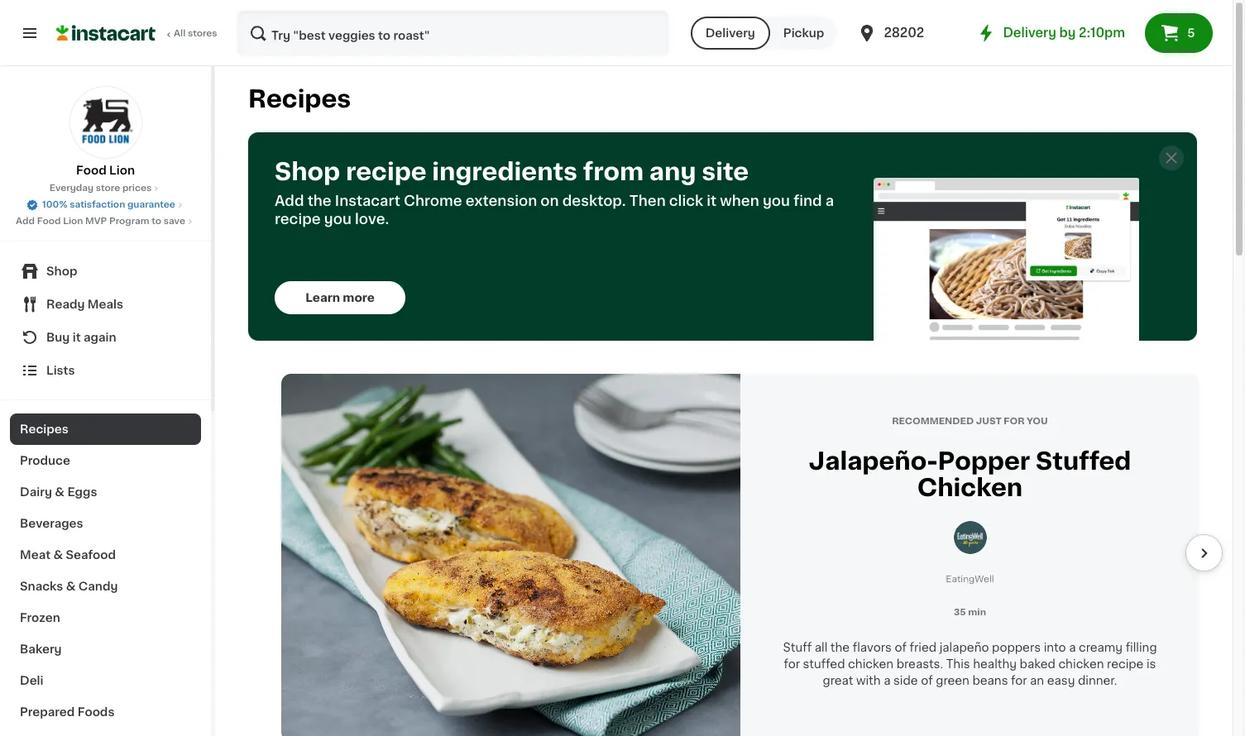 Task type: describe. For each thing, give the bounding box(es) containing it.
delivery for delivery
[[706, 27, 755, 39]]

& for dairy
[[55, 487, 65, 498]]

lists link
[[10, 354, 201, 387]]

program
[[109, 217, 149, 226]]

ready
[[46, 299, 85, 310]]

shop for shop recipe ingredients from any site
[[275, 160, 340, 184]]

jalapeño
[[940, 642, 989, 654]]

ready meals link
[[10, 288, 201, 321]]

produce link
[[10, 445, 201, 477]]

0 vertical spatial recipe
[[346, 160, 427, 184]]

prepared
[[20, 707, 75, 718]]

seafood
[[66, 550, 116, 561]]

recipe inside the stuff all the flavors of fried jalapeño poppers into a creamy filling for stuffed chicken breasts. this healthy baked chicken recipe is great with a side of green beans for an easy dinner.
[[1107, 659, 1144, 670]]

beverages link
[[10, 508, 201, 540]]

100%
[[42, 200, 67, 209]]

0 horizontal spatial it
[[73, 332, 81, 343]]

foods
[[78, 707, 115, 718]]

find
[[794, 194, 822, 208]]

when
[[720, 194, 760, 208]]

1 vertical spatial recipes
[[20, 424, 68, 435]]

it inside add the instacart chrome extension on desktop. then click it when you find a recipe you love.
[[707, 194, 717, 208]]

stuff
[[783, 642, 812, 654]]

1 vertical spatial lion
[[63, 217, 83, 226]]

an
[[1030, 675, 1045, 687]]

meat & seafood
[[20, 550, 116, 561]]

& for snacks
[[66, 581, 76, 593]]

delivery for delivery by 2:10pm
[[1003, 26, 1057, 39]]

fried
[[910, 642, 937, 654]]

everyday store prices
[[49, 184, 152, 193]]

stuffed
[[1036, 450, 1132, 474]]

recipe inside add the instacart chrome extension on desktop. then click it when you find a recipe you love.
[[275, 213, 321, 226]]

great
[[823, 675, 854, 687]]

1 horizontal spatial for
[[1011, 675, 1027, 687]]

add food lion mvp program to save link
[[16, 215, 195, 228]]

all
[[174, 29, 186, 38]]

prepared foods link
[[10, 697, 201, 728]]

35 min
[[954, 608, 986, 617]]

jalapeño-
[[809, 450, 938, 474]]

delivery by 2:10pm
[[1003, 26, 1125, 39]]

food lion logo image
[[69, 86, 142, 159]]

recommended just for you
[[892, 417, 1048, 426]]

all stores link
[[56, 10, 218, 56]]

on
[[541, 194, 559, 208]]

extension banner image
[[873, 178, 1140, 341]]

into
[[1044, 642, 1066, 654]]

again
[[84, 332, 116, 343]]

food lion link
[[69, 86, 142, 179]]

the inside add the instacart chrome extension on desktop. then click it when you find a recipe you love.
[[308, 194, 332, 208]]

learn more button
[[275, 281, 406, 314]]

pickup
[[784, 27, 825, 39]]

delivery button
[[691, 17, 770, 50]]

meals
[[88, 299, 123, 310]]

beverages
[[20, 518, 83, 530]]

stores
[[188, 29, 217, 38]]

ready meals button
[[10, 288, 201, 321]]

just
[[976, 417, 1002, 426]]

prices
[[122, 184, 152, 193]]

click
[[669, 194, 704, 208]]

to
[[152, 217, 161, 226]]

everyday
[[49, 184, 94, 193]]

bakery link
[[10, 634, 201, 665]]

Search field
[[238, 12, 668, 55]]

beans
[[973, 675, 1008, 687]]

add for add the instacart chrome extension on desktop. then click it when you find a recipe you love.
[[275, 194, 304, 208]]

buy it again link
[[10, 321, 201, 354]]

snacks & candy link
[[10, 571, 201, 602]]

save
[[164, 217, 185, 226]]

satisfaction
[[70, 200, 125, 209]]

is
[[1147, 659, 1156, 670]]

jalapeño-popper stuffed chicken
[[809, 450, 1132, 500]]

meat
[[20, 550, 51, 561]]

store
[[96, 184, 120, 193]]

deli
[[20, 675, 43, 687]]

learn
[[305, 292, 340, 304]]

2 vertical spatial a
[[884, 675, 891, 687]]

0 horizontal spatial you
[[324, 213, 352, 226]]

delivery by 2:10pm link
[[977, 23, 1125, 43]]

by
[[1060, 26, 1076, 39]]

eatingwell image
[[954, 522, 987, 555]]

28202
[[884, 26, 925, 39]]

& for meat
[[53, 550, 63, 561]]

pickup button
[[770, 17, 838, 50]]

item carousel region
[[248, 374, 1223, 737]]

lists
[[46, 365, 75, 377]]

popper
[[938, 450, 1031, 474]]

0 horizontal spatial for
[[784, 659, 800, 670]]

easy
[[1047, 675, 1075, 687]]

guarantee
[[127, 200, 175, 209]]

the inside the stuff all the flavors of fried jalapeño poppers into a creamy filling for stuffed chicken breasts. this healthy baked chicken recipe is great with a side of green beans for an easy dinner.
[[831, 642, 850, 654]]

0 vertical spatial recipes
[[248, 87, 351, 111]]

min
[[968, 608, 986, 617]]



Task type: locate. For each thing, give the bounding box(es) containing it.
candy
[[78, 581, 118, 593]]

prepared foods
[[20, 707, 115, 718]]

dairy & eggs
[[20, 487, 97, 498]]

eatingwell
[[946, 575, 994, 584]]

desktop.
[[562, 194, 626, 208]]

of down breasts. in the right of the page
[[921, 675, 933, 687]]

0 vertical spatial a
[[826, 194, 834, 208]]

0 horizontal spatial recipes
[[20, 424, 68, 435]]

add the instacart chrome extension on desktop. then click it when you find a recipe you love.
[[275, 194, 834, 226]]

add for add food lion mvp program to save
[[16, 217, 35, 226]]

1 vertical spatial for
[[1011, 675, 1027, 687]]

0 vertical spatial food
[[76, 165, 106, 176]]

you
[[1027, 417, 1048, 426]]

lion up store
[[109, 165, 135, 176]]

all stores
[[174, 29, 217, 38]]

a inside add the instacart chrome extension on desktop. then click it when you find a recipe you love.
[[826, 194, 834, 208]]

recipe up instacart
[[346, 160, 427, 184]]

0 vertical spatial it
[[707, 194, 717, 208]]

creamy
[[1079, 642, 1123, 654]]

eggs
[[67, 487, 97, 498]]

healthy
[[973, 659, 1017, 670]]

0 horizontal spatial chicken
[[848, 659, 894, 670]]

0 vertical spatial shop
[[275, 160, 340, 184]]

& inside dairy & eggs link
[[55, 487, 65, 498]]

delivery
[[1003, 26, 1057, 39], [706, 27, 755, 39]]

0 horizontal spatial food
[[37, 217, 61, 226]]

food
[[76, 165, 106, 176], [37, 217, 61, 226]]

2 vertical spatial &
[[66, 581, 76, 593]]

0 horizontal spatial a
[[826, 194, 834, 208]]

frozen
[[20, 612, 60, 624]]

recipe left love.
[[275, 213, 321, 226]]

0 vertical spatial lion
[[109, 165, 135, 176]]

add left instacart
[[275, 194, 304, 208]]

1 horizontal spatial add
[[275, 194, 304, 208]]

stuffed
[[803, 659, 845, 670]]

lion
[[109, 165, 135, 176], [63, 217, 83, 226]]

everyday store prices link
[[49, 182, 162, 195]]

instacart logo image
[[56, 23, 156, 43]]

0 horizontal spatial shop
[[46, 266, 77, 277]]

2 vertical spatial recipe
[[1107, 659, 1144, 670]]

1 horizontal spatial the
[[831, 642, 850, 654]]

0 vertical spatial the
[[308, 194, 332, 208]]

1 vertical spatial recipe
[[275, 213, 321, 226]]

buy
[[46, 332, 70, 343]]

love.
[[355, 213, 389, 226]]

bakery
[[20, 644, 62, 655]]

lion left mvp
[[63, 217, 83, 226]]

1 vertical spatial of
[[921, 675, 933, 687]]

ingredients
[[432, 160, 578, 184]]

5 button
[[1145, 13, 1213, 53]]

delivery left by at right top
[[1003, 26, 1057, 39]]

1 horizontal spatial a
[[884, 675, 891, 687]]

from
[[583, 160, 644, 184]]

the left instacart
[[308, 194, 332, 208]]

of left fried
[[895, 642, 907, 654]]

the right all
[[831, 642, 850, 654]]

food down "100%"
[[37, 217, 61, 226]]

28202 button
[[858, 10, 957, 56]]

0 vertical spatial for
[[784, 659, 800, 670]]

1 horizontal spatial it
[[707, 194, 717, 208]]

& inside meat & seafood link
[[53, 550, 63, 561]]

0 horizontal spatial recipe
[[275, 213, 321, 226]]

this
[[946, 659, 970, 670]]

1 vertical spatial shop
[[46, 266, 77, 277]]

with
[[856, 675, 881, 687]]

service type group
[[691, 17, 838, 50]]

1 vertical spatial the
[[831, 642, 850, 654]]

shop up ready on the top of page
[[46, 266, 77, 277]]

add inside add the instacart chrome extension on desktop. then click it when you find a recipe you love.
[[275, 194, 304, 208]]

& inside snacks & candy link
[[66, 581, 76, 593]]

1 horizontal spatial delivery
[[1003, 26, 1057, 39]]

1 chicken from the left
[[848, 659, 894, 670]]

shop recipe ingredients from any site
[[275, 160, 749, 184]]

2:10pm
[[1079, 26, 1125, 39]]

flavors
[[853, 642, 892, 654]]

1 horizontal spatial recipe
[[346, 160, 427, 184]]

a right into
[[1069, 642, 1076, 654]]

0 vertical spatial add
[[275, 194, 304, 208]]

a right find
[[826, 194, 834, 208]]

saved
[[1178, 23, 1215, 35]]

for
[[784, 659, 800, 670], [1011, 675, 1027, 687]]

chicken up the dinner.
[[1059, 659, 1104, 670]]

shop link
[[10, 255, 201, 288]]

food up everyday store prices
[[76, 165, 106, 176]]

for left an
[[1011, 675, 1027, 687]]

2 chicken from the left
[[1059, 659, 1104, 670]]

meat & seafood link
[[10, 540, 201, 571]]

food lion
[[76, 165, 135, 176]]

a left side
[[884, 675, 891, 687]]

it
[[707, 194, 717, 208], [73, 332, 81, 343]]

2 horizontal spatial a
[[1069, 642, 1076, 654]]

mvp
[[85, 217, 107, 226]]

filling
[[1126, 642, 1157, 654]]

site
[[702, 160, 749, 184]]

add left mvp
[[16, 217, 35, 226]]

& left candy
[[66, 581, 76, 593]]

5
[[1188, 27, 1195, 39]]

shop up instacart
[[275, 160, 340, 184]]

100% satisfaction guarantee button
[[26, 195, 185, 212]]

snacks & candy
[[20, 581, 118, 593]]

side
[[894, 675, 918, 687]]

poppers
[[992, 642, 1041, 654]]

green
[[936, 675, 970, 687]]

1 vertical spatial a
[[1069, 642, 1076, 654]]

dairy & eggs link
[[10, 477, 201, 508]]

35
[[954, 608, 966, 617]]

0 vertical spatial you
[[763, 194, 790, 208]]

frozen link
[[10, 602, 201, 634]]

recipes
[[248, 87, 351, 111], [20, 424, 68, 435]]

100% satisfaction guarantee
[[42, 200, 175, 209]]

recipe down filling
[[1107, 659, 1144, 670]]

None search field
[[237, 10, 669, 56]]

& right meat
[[53, 550, 63, 561]]

1 vertical spatial &
[[53, 550, 63, 561]]

ready meals
[[46, 299, 123, 310]]

1 horizontal spatial lion
[[109, 165, 135, 176]]

food inside "link"
[[76, 165, 106, 176]]

0 vertical spatial &
[[55, 487, 65, 498]]

chrome
[[404, 194, 462, 208]]

1 vertical spatial food
[[37, 217, 61, 226]]

1 vertical spatial you
[[324, 213, 352, 226]]

a
[[826, 194, 834, 208], [1069, 642, 1076, 654], [884, 675, 891, 687]]

0 horizontal spatial the
[[308, 194, 332, 208]]

chicken down flavors
[[848, 659, 894, 670]]

of
[[895, 642, 907, 654], [921, 675, 933, 687]]

1 horizontal spatial recipes
[[248, 87, 351, 111]]

then
[[630, 194, 666, 208]]

1 horizontal spatial food
[[76, 165, 106, 176]]

the
[[308, 194, 332, 208], [831, 642, 850, 654]]

recipe
[[346, 160, 427, 184], [275, 213, 321, 226], [1107, 659, 1144, 670]]

recommended
[[892, 417, 974, 426]]

for down stuff
[[784, 659, 800, 670]]

1 vertical spatial add
[[16, 217, 35, 226]]

1 vertical spatial it
[[73, 332, 81, 343]]

stuff all the flavors of fried jalapeño poppers into a creamy filling for stuffed chicken breasts. this healthy baked chicken recipe is great with a side of green beans for an easy dinner.
[[783, 642, 1157, 687]]

0 horizontal spatial delivery
[[706, 27, 755, 39]]

1 horizontal spatial chicken
[[1059, 659, 1104, 670]]

0 vertical spatial of
[[895, 642, 907, 654]]

baked
[[1020, 659, 1056, 670]]

lion inside "link"
[[109, 165, 135, 176]]

you left find
[[763, 194, 790, 208]]

0 horizontal spatial of
[[895, 642, 907, 654]]

you left love.
[[324, 213, 352, 226]]

0 horizontal spatial lion
[[63, 217, 83, 226]]

add food lion mvp program to save
[[16, 217, 185, 226]]

1 horizontal spatial shop
[[275, 160, 340, 184]]

you
[[763, 194, 790, 208], [324, 213, 352, 226]]

it right buy
[[73, 332, 81, 343]]

delivery inside button
[[706, 27, 755, 39]]

chicken
[[918, 476, 1023, 500]]

it right the click
[[707, 194, 717, 208]]

1 horizontal spatial of
[[921, 675, 933, 687]]

produce
[[20, 455, 70, 467]]

1 horizontal spatial you
[[763, 194, 790, 208]]

dinner.
[[1078, 675, 1118, 687]]

instacart
[[335, 194, 401, 208]]

recipes link
[[10, 414, 201, 445]]

delivery left pickup
[[706, 27, 755, 39]]

breasts.
[[897, 659, 943, 670]]

0 horizontal spatial add
[[16, 217, 35, 226]]

shop for shop
[[46, 266, 77, 277]]

saved button
[[1158, 21, 1215, 41]]

2 horizontal spatial recipe
[[1107, 659, 1144, 670]]

& left eggs
[[55, 487, 65, 498]]



Task type: vqa. For each thing, say whether or not it's contained in the screenshot.
$ 5 53
no



